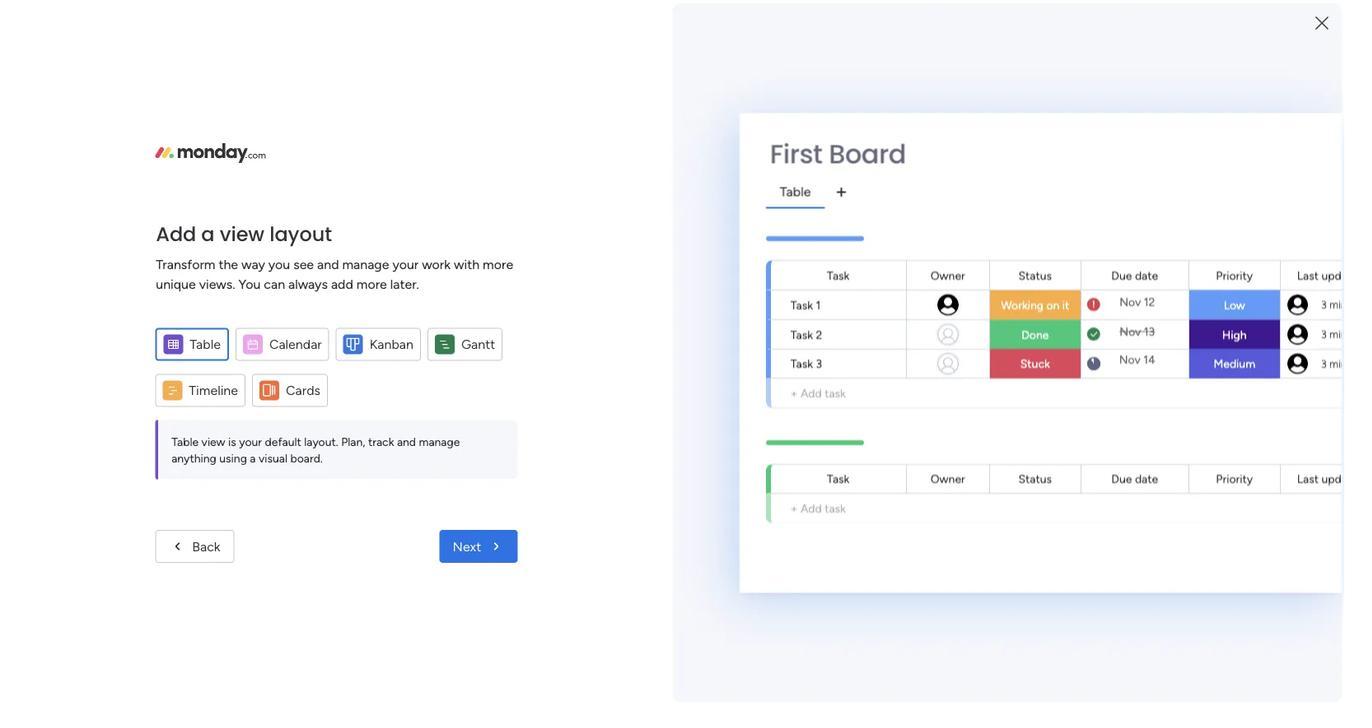 Task type: describe. For each thing, give the bounding box(es) containing it.
search
[[1266, 63, 1307, 78]]

ready-
[[1083, 504, 1122, 520]]

add
[[331, 277, 353, 292]]

ruby anderson image
[[1299, 7, 1325, 33]]

minutes
[[1222, 485, 1269, 500]]

close my workspaces image
[[255, 448, 274, 468]]

timeline
[[189, 383, 238, 399]]

next
[[453, 539, 481, 555]]

work for work management
[[352, 521, 379, 536]]

1 vertical spatial workspace
[[75, 240, 131, 254]]

work for work management > main workspace
[[296, 329, 321, 343]]

learn
[[1073, 594, 1106, 609]]

your inside table view is your default layout. plan, track and manage anything using a visual board.
[[239, 435, 262, 449]]

kanban button
[[336, 328, 421, 361]]

1 vertical spatial more
[[356, 277, 387, 292]]

2 priority from the top
[[1216, 472, 1253, 486]]

1 upda from the top
[[1322, 268, 1345, 282]]

kanban
[[370, 337, 413, 353]]

1 status from the top
[[1019, 268, 1052, 282]]

table button
[[155, 328, 229, 361]]

getting started
[[1138, 641, 1220, 655]]

quick search button
[[1202, 54, 1320, 87]]

boost
[[1083, 485, 1118, 500]]

0 vertical spatial workspace
[[64, 222, 120, 236]]

layout
[[270, 220, 332, 248]]

back button
[[155, 530, 234, 563]]

track
[[368, 435, 394, 449]]

you
[[268, 257, 290, 273]]

circle o image
[[1098, 260, 1109, 272]]

plan,
[[341, 435, 365, 449]]

in
[[1208, 485, 1218, 500]]

2 last upda from the top
[[1297, 472, 1345, 486]]

your inside boost your workflow in minutes with ready-made templates
[[1121, 485, 1147, 500]]

2 date from the top
[[1135, 472, 1158, 486]]

manage inside transform the way you see and manage your work with more unique views. you can always add more later.
[[342, 257, 389, 273]]

first
[[770, 136, 822, 173]]

give
[[1106, 63, 1131, 78]]

>
[[394, 329, 402, 343]]

board
[[829, 136, 906, 173]]

visual
[[259, 451, 287, 465]]

quick search
[[1229, 63, 1307, 78]]

management for work management > main workspace
[[324, 329, 392, 343]]

first board
[[770, 136, 906, 173]]

feed
[[331, 393, 362, 411]]

templates
[[1158, 504, 1217, 520]]

your inside transform the way you see and manage your work with more unique views. you can always add more later.
[[392, 257, 419, 273]]

work management button
[[264, 481, 636, 553]]

can
[[264, 277, 285, 292]]

table view is your default layout. plan, track and manage anything using a visual board.
[[172, 435, 460, 465]]

v2 bolt switch image
[[1215, 61, 1225, 79]]

task 3
[[791, 357, 822, 371]]

1 vertical spatial add
[[801, 386, 822, 400]]

2 task from the top
[[825, 501, 846, 515]]

install our mobile app link
[[1098, 256, 1320, 275]]

app
[[1214, 258, 1237, 273]]

work management
[[352, 521, 455, 536]]

anything
[[172, 451, 216, 465]]

v2 user feedback image
[[1087, 61, 1099, 80]]

task 1
[[791, 298, 821, 312]]

mobile
[[1174, 258, 1211, 273]]

views.
[[199, 277, 235, 292]]

a inside table view is your default layout. plan, track and manage anything using a visual board.
[[250, 451, 256, 465]]

0 vertical spatial more
[[483, 257, 513, 273]]

calendar button
[[236, 328, 329, 361]]

1 + add task from the top
[[791, 386, 846, 400]]

add a view layout
[[156, 220, 332, 248]]

content.
[[83, 258, 127, 272]]

1 due from the top
[[1112, 268, 1132, 282]]

&
[[1109, 594, 1118, 609]]

empty.
[[134, 222, 169, 236]]

default
[[265, 435, 301, 449]]

this
[[54, 240, 73, 254]]

calendar
[[269, 337, 322, 353]]

inbox image
[[1092, 12, 1109, 28]]

create
[[148, 240, 181, 254]]

view inside table view is your default layout. plan, track and manage anything using a visual board.
[[201, 435, 225, 449]]

help image
[[1241, 12, 1258, 28]]

layout.
[[304, 435, 338, 449]]

inspired
[[1145, 594, 1192, 609]]

2 due from the top
[[1112, 472, 1132, 486]]

our
[[1150, 258, 1171, 273]]

apps image
[[1165, 12, 1181, 28]]

task for task 1
[[791, 298, 813, 312]]

getting started element
[[1073, 625, 1320, 691]]

invite members image
[[1129, 12, 1145, 28]]

and inside transform the way you see and manage your work with more unique views. you can always add more later.
[[317, 257, 339, 273]]

is for workspace
[[123, 222, 131, 236]]

quick
[[1229, 63, 1263, 78]]

unique
[[156, 277, 196, 292]]

close recently visited image
[[255, 134, 274, 154]]

join
[[29, 240, 51, 254]]

boost your workflow in minutes with ready-made templates
[[1083, 485, 1298, 520]]

always
[[288, 277, 328, 292]]

made
[[1122, 504, 1155, 520]]

gantt
[[461, 337, 495, 353]]

management for work management
[[382, 521, 455, 536]]

getting
[[1138, 641, 1179, 655]]

open update feed (inbox) image
[[255, 392, 274, 412]]

is for view
[[228, 435, 236, 449]]



Task type: vqa. For each thing, say whether or not it's contained in the screenshot.
Collapse board header image at the top of the page
no



Task type: locate. For each thing, give the bounding box(es) containing it.
back
[[192, 539, 220, 555]]

1 vertical spatial view
[[201, 435, 225, 449]]

install our mobile app
[[1115, 258, 1237, 273]]

1 last upda from the top
[[1297, 268, 1345, 282]]

0 horizontal spatial your
[[239, 435, 262, 449]]

transform the way you see and manage your work with more unique views. you can always add more later.
[[156, 257, 513, 292]]

to
[[134, 240, 145, 254]]

learn & get inspired
[[1073, 594, 1192, 609]]

1 last from the top
[[1297, 268, 1319, 282]]

work right component image
[[296, 329, 321, 343]]

cards
[[286, 383, 320, 399]]

workspaces
[[302, 449, 384, 466]]

transform
[[156, 257, 215, 273]]

workspace right main
[[432, 329, 488, 343]]

with up gantt button
[[454, 257, 480, 273]]

2 vertical spatial work
[[352, 521, 379, 536]]

using
[[219, 451, 247, 465]]

0 vertical spatial last
[[1297, 268, 1319, 282]]

more up "gantt"
[[483, 257, 513, 273]]

a right using in the left bottom of the page
[[250, 451, 256, 465]]

0 vertical spatial add
[[156, 220, 196, 248]]

update
[[278, 393, 328, 411]]

0 vertical spatial due date
[[1112, 268, 1158, 282]]

notifications image
[[1056, 12, 1073, 28]]

work down workspaces
[[352, 521, 379, 536]]

upda
[[1322, 268, 1345, 282], [1322, 472, 1345, 486]]

feedback
[[1134, 63, 1185, 78]]

this workspace is empty. join this workspace to create content.
[[29, 222, 181, 272]]

with inside transform the way you see and manage your work with more unique views. you can always add more later.
[[454, 257, 480, 273]]

1 vertical spatial + add task
[[791, 501, 846, 515]]

2 horizontal spatial your
[[1121, 485, 1147, 500]]

your up using in the left bottom of the page
[[239, 435, 262, 449]]

0 horizontal spatial more
[[356, 277, 387, 292]]

1 vertical spatial a
[[250, 451, 256, 465]]

0 vertical spatial +
[[791, 386, 798, 400]]

1 vertical spatial date
[[1135, 472, 1158, 486]]

1 vertical spatial last
[[1297, 472, 1319, 486]]

2 status from the top
[[1019, 472, 1052, 486]]

table up anything
[[172, 435, 199, 449]]

2 + add task from the top
[[791, 501, 846, 515]]

1 horizontal spatial is
[[228, 435, 236, 449]]

0 vertical spatial is
[[123, 222, 131, 236]]

0 vertical spatial table
[[190, 337, 221, 353]]

0 vertical spatial last upda
[[1297, 268, 1345, 282]]

1 vertical spatial priority
[[1216, 472, 1253, 486]]

0 vertical spatial view
[[220, 220, 264, 248]]

dapulse x slim image
[[1296, 119, 1316, 139]]

table
[[190, 337, 221, 353], [172, 435, 199, 449]]

is inside table view is your default layout. plan, track and manage anything using a visual board.
[[228, 435, 236, 449]]

0 horizontal spatial and
[[317, 257, 339, 273]]

2 vertical spatial your
[[1121, 485, 1147, 500]]

management inside button
[[382, 521, 455, 536]]

my
[[278, 449, 299, 466]]

a up transform
[[201, 220, 215, 248]]

work
[[422, 257, 451, 273], [296, 329, 321, 343], [352, 521, 379, 536]]

owner
[[931, 268, 965, 282], [931, 472, 965, 486]]

0 vertical spatial due
[[1112, 268, 1132, 282]]

board.
[[290, 451, 323, 465]]

work management > main workspace link
[[268, 167, 498, 353]]

table up timeline "button" at the bottom left of the page
[[190, 337, 221, 353]]

3
[[816, 357, 822, 371]]

2 vertical spatial add
[[801, 501, 822, 515]]

and inside table view is your default layout. plan, track and manage anything using a visual board.
[[397, 435, 416, 449]]

2 last from the top
[[1297, 472, 1319, 486]]

task for task 3
[[791, 357, 813, 371]]

gantt button
[[427, 328, 503, 361]]

0 horizontal spatial is
[[123, 222, 131, 236]]

you
[[238, 277, 261, 292]]

templates image image
[[1088, 356, 1306, 469]]

2
[[816, 327, 822, 341]]

0 vertical spatial and
[[317, 257, 339, 273]]

1 vertical spatial +
[[791, 501, 798, 515]]

cards button
[[252, 374, 328, 407]]

1 horizontal spatial work
[[352, 521, 379, 536]]

0 vertical spatial status
[[1019, 268, 1052, 282]]

1 vertical spatial manage
[[419, 435, 460, 449]]

view
[[220, 220, 264, 248], [201, 435, 225, 449]]

and up add
[[317, 257, 339, 273]]

started
[[1182, 641, 1220, 655]]

due up 'made'
[[1112, 472, 1132, 486]]

get
[[1121, 594, 1141, 609]]

1 vertical spatial upda
[[1322, 472, 1345, 486]]

component image
[[275, 327, 290, 341]]

0 vertical spatial + add task
[[791, 386, 846, 400]]

workspace up content.
[[75, 240, 131, 254]]

management up next
[[382, 521, 455, 536]]

management left >
[[324, 329, 392, 343]]

task 2
[[791, 327, 822, 341]]

this
[[41, 222, 61, 236]]

see
[[293, 257, 314, 273]]

0 vertical spatial a
[[201, 220, 215, 248]]

0 vertical spatial management
[[324, 329, 392, 343]]

manage inside table view is your default layout. plan, track and manage anything using a visual board.
[[419, 435, 460, 449]]

table for table
[[190, 337, 221, 353]]

2 upda from the top
[[1322, 472, 1345, 486]]

1 horizontal spatial more
[[483, 257, 513, 273]]

workspace
[[64, 222, 120, 236], [75, 240, 131, 254], [432, 329, 488, 343]]

1 vertical spatial last upda
[[1297, 472, 1345, 486]]

due date right circle o icon at the right top of page
[[1112, 268, 1158, 282]]

1 vertical spatial status
[[1019, 472, 1052, 486]]

is left empty.
[[123, 222, 131, 236]]

a
[[201, 220, 215, 248], [250, 451, 256, 465]]

1 vertical spatial management
[[382, 521, 455, 536]]

1 vertical spatial is
[[228, 435, 236, 449]]

due
[[1112, 268, 1132, 282], [1112, 472, 1132, 486]]

your up the later.
[[392, 257, 419, 273]]

status left circle o icon at the right top of page
[[1019, 268, 1052, 282]]

manage up add
[[342, 257, 389, 273]]

status
[[1019, 268, 1052, 282], [1019, 472, 1052, 486]]

your up 'made'
[[1121, 485, 1147, 500]]

date up 'made'
[[1135, 472, 1158, 486]]

update feed (inbox)
[[278, 393, 415, 411]]

1 due date from the top
[[1112, 268, 1158, 282]]

main
[[405, 329, 429, 343]]

1 vertical spatial task
[[825, 501, 846, 515]]

next button
[[440, 530, 518, 563]]

task
[[825, 386, 846, 400], [825, 501, 846, 515]]

1 horizontal spatial and
[[397, 435, 416, 449]]

due date up 'made'
[[1112, 472, 1158, 486]]

2 vertical spatial workspace
[[432, 329, 488, 343]]

0 vertical spatial manage
[[342, 257, 389, 273]]

give feedback
[[1106, 63, 1185, 78]]

2 horizontal spatial work
[[422, 257, 451, 273]]

later.
[[390, 277, 419, 292]]

workflow
[[1150, 485, 1205, 500]]

0 horizontal spatial work
[[296, 329, 321, 343]]

priority up templates
[[1216, 472, 1253, 486]]

0 vertical spatial your
[[392, 257, 419, 273]]

table inside table view is your default layout. plan, track and manage anything using a visual board.
[[172, 435, 199, 449]]

date
[[1135, 268, 1158, 282], [1135, 472, 1158, 486]]

work inside button
[[352, 521, 379, 536]]

manage right track
[[419, 435, 460, 449]]

work up main
[[422, 257, 451, 273]]

view up anything
[[201, 435, 225, 449]]

priority right mobile
[[1216, 268, 1253, 282]]

0 vertical spatial task
[[825, 386, 846, 400]]

date right circle o icon at the right top of page
[[1135, 268, 1158, 282]]

0 vertical spatial priority
[[1216, 268, 1253, 282]]

1 priority from the top
[[1216, 268, 1253, 282]]

more right add
[[356, 277, 387, 292]]

with inside boost your workflow in minutes with ready-made templates
[[1272, 485, 1298, 500]]

work inside transform the way you see and manage your work with more unique views. you can always add more later.
[[422, 257, 451, 273]]

1 owner from the top
[[931, 268, 965, 282]]

1 vertical spatial owner
[[931, 472, 965, 486]]

your
[[392, 257, 419, 273], [239, 435, 262, 449], [1121, 485, 1147, 500]]

2 due date from the top
[[1112, 472, 1158, 486]]

1 task from the top
[[825, 386, 846, 400]]

the
[[219, 257, 238, 273]]

logo image
[[155, 143, 266, 163]]

1 vertical spatial due date
[[1112, 472, 1158, 486]]

1 vertical spatial your
[[239, 435, 262, 449]]

1 horizontal spatial your
[[392, 257, 419, 273]]

task for task 2
[[791, 327, 813, 341]]

and
[[317, 257, 339, 273], [397, 435, 416, 449]]

and right track
[[397, 435, 416, 449]]

is inside this workspace is empty. join this workspace to create content.
[[123, 222, 131, 236]]

1 date from the top
[[1135, 268, 1158, 282]]

task
[[827, 268, 850, 282], [791, 298, 813, 312], [791, 327, 813, 341], [791, 357, 813, 371], [827, 472, 850, 486]]

0 vertical spatial work
[[422, 257, 451, 273]]

more
[[483, 257, 513, 273], [356, 277, 387, 292]]

status left boost
[[1019, 472, 1052, 486]]

my workspaces
[[278, 449, 384, 466]]

0 vertical spatial upda
[[1322, 268, 1345, 282]]

timeline button
[[155, 374, 246, 407]]

with right minutes
[[1272, 485, 1298, 500]]

manage
[[342, 257, 389, 273], [419, 435, 460, 449]]

last
[[1297, 268, 1319, 282], [1297, 472, 1319, 486]]

2 + from the top
[[791, 501, 798, 515]]

1 vertical spatial with
[[1272, 485, 1298, 500]]

0 vertical spatial date
[[1135, 268, 1158, 282]]

0 vertical spatial with
[[454, 257, 480, 273]]

way
[[241, 257, 265, 273]]

0 horizontal spatial a
[[201, 220, 215, 248]]

table for table view is your default layout. plan, track and manage anything using a visual board.
[[172, 435, 199, 449]]

1 vertical spatial due
[[1112, 472, 1132, 486]]

due right circle o icon at the right top of page
[[1112, 268, 1132, 282]]

view up way
[[220, 220, 264, 248]]

+
[[791, 386, 798, 400], [791, 501, 798, 515]]

+ add task
[[791, 386, 846, 400], [791, 501, 846, 515]]

is up using in the left bottom of the page
[[228, 435, 236, 449]]

2 owner from the top
[[931, 472, 965, 486]]

1 vertical spatial work
[[296, 329, 321, 343]]

workspace up the "this"
[[64, 222, 120, 236]]

install
[[1115, 258, 1147, 273]]

0 horizontal spatial with
[[454, 257, 480, 273]]

1 horizontal spatial manage
[[419, 435, 460, 449]]

1 vertical spatial and
[[397, 435, 416, 449]]

1 + from the top
[[791, 386, 798, 400]]

work management > main workspace
[[296, 329, 488, 343]]

0 vertical spatial owner
[[931, 268, 965, 282]]

table inside table button
[[190, 337, 221, 353]]

1 horizontal spatial a
[[250, 451, 256, 465]]

1
[[816, 298, 821, 312]]

search everything image
[[1205, 12, 1222, 28]]

priority
[[1216, 268, 1253, 282], [1216, 472, 1253, 486]]

0 horizontal spatial manage
[[342, 257, 389, 273]]

(inbox)
[[366, 393, 415, 411]]

1 horizontal spatial with
[[1272, 485, 1298, 500]]

1 vertical spatial table
[[172, 435, 199, 449]]



